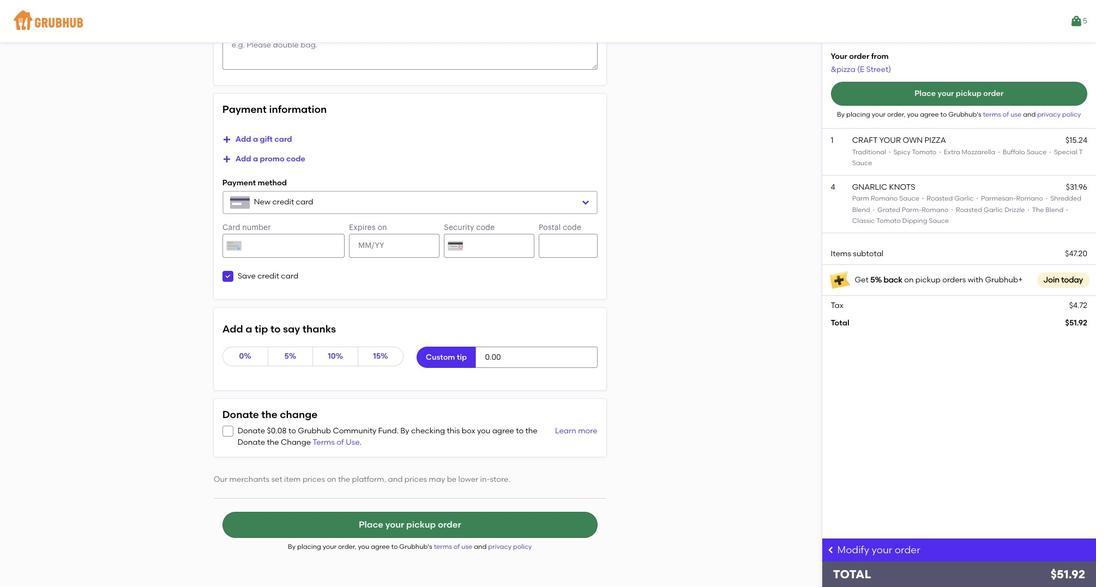 Task type: locate. For each thing, give the bounding box(es) containing it.
store.
[[490, 475, 511, 484]]

garlic up ∙ grated parm-romano ∙ roasted garlic drizzle ∙ the blend ∙ classic tomato dipping sauce
[[955, 195, 974, 203]]

0 horizontal spatial blend
[[853, 206, 871, 214]]

5% down say in the bottom of the page
[[284, 352, 296, 361]]

1 horizontal spatial garlic
[[984, 206, 1003, 214]]

the down $0.08
[[267, 438, 279, 447]]

you inside by checking this box you agree to the donate the change
[[477, 427, 491, 436]]

extra
[[944, 148, 961, 156]]

payment up add a gift card button at the left top of the page
[[222, 103, 267, 116]]

1 vertical spatial garlic
[[984, 206, 1003, 214]]

a left gift
[[253, 135, 258, 144]]

0 vertical spatial grubhub's
[[949, 111, 982, 118]]

donate inside by checking this box you agree to the donate the change
[[238, 438, 265, 447]]

5
[[1083, 16, 1088, 26]]

1 vertical spatial place
[[359, 520, 383, 530]]

1 horizontal spatial 5%
[[871, 275, 882, 285]]

1 horizontal spatial privacy
[[1038, 111, 1061, 118]]

add for add a promo code
[[236, 154, 251, 164]]

1 vertical spatial place your pickup order button
[[222, 512, 598, 539]]

gnarlic
[[853, 183, 888, 192]]

0 horizontal spatial privacy
[[488, 544, 512, 551]]

terms
[[313, 438, 335, 447]]

spicy
[[894, 148, 911, 156]]

by placing your order, you agree to grubhub's terms of use and privacy policy for terms of use link related to the left privacy policy link
[[288, 544, 532, 551]]

tomato down the pizza
[[913, 148, 937, 156]]

1 vertical spatial terms of use link
[[434, 544, 474, 551]]

of
[[1003, 111, 1009, 118], [337, 438, 344, 447], [454, 544, 460, 551]]

svg image down add a gift card button at the left top of the page
[[222, 155, 231, 164]]

from
[[872, 52, 889, 61]]

0 vertical spatial garlic
[[955, 195, 974, 203]]

our merchants set item prices on the platform, and prices may be lower in-store.
[[214, 475, 511, 484]]

Amount text field
[[476, 347, 598, 368]]

custom tip
[[426, 353, 467, 362]]

sauce right 'buffalo'
[[1027, 148, 1047, 156]]

1 horizontal spatial place your pickup order
[[915, 89, 1004, 98]]

policy
[[1063, 111, 1082, 118], [513, 544, 532, 551]]

2 vertical spatial of
[[454, 544, 460, 551]]

1 blend from the left
[[853, 206, 871, 214]]

prices right item
[[303, 475, 325, 484]]

0 horizontal spatial 5%
[[284, 352, 296, 361]]

place for terms of use link related to the left privacy policy link
[[359, 520, 383, 530]]

0 horizontal spatial romano
[[871, 195, 898, 203]]

merchants
[[229, 475, 270, 484]]

2 vertical spatial add
[[222, 323, 243, 336]]

1 vertical spatial policy
[[513, 544, 532, 551]]

0 vertical spatial card
[[275, 135, 292, 144]]

parm romano sauce ∙ roasted garlic ∙ parmesan-romano
[[853, 195, 1044, 203]]

roasted up ∙ grated parm-romano ∙ roasted garlic drizzle ∙ the blend ∙ classic tomato dipping sauce
[[927, 195, 953, 203]]

0 vertical spatial credit
[[273, 198, 294, 207]]

1 vertical spatial add
[[236, 154, 251, 164]]

place your pickup order down may on the left bottom of page
[[359, 520, 461, 530]]

you for the top privacy policy link
[[908, 111, 919, 118]]

pickup for place your pickup order button corresponding to the top privacy policy link's terms of use link
[[956, 89, 982, 98]]

policy for the top privacy policy link
[[1063, 111, 1082, 118]]

place your pickup order up the pizza
[[915, 89, 1004, 98]]

1 horizontal spatial blend
[[1046, 206, 1064, 214]]

1 vertical spatial a
[[253, 154, 258, 164]]

1 vertical spatial use
[[462, 544, 473, 551]]

0 vertical spatial a
[[253, 135, 258, 144]]

by placing your order, you agree to grubhub's terms of use and privacy policy for the top privacy policy link's terms of use link
[[838, 111, 1082, 118]]

1 vertical spatial order,
[[338, 544, 357, 551]]

1 vertical spatial grubhub's
[[400, 544, 433, 551]]

1 vertical spatial place your pickup order
[[359, 520, 461, 530]]

1 horizontal spatial privacy policy link
[[1038, 111, 1082, 118]]

a up 0%
[[246, 323, 252, 336]]

place your pickup order button down may on the left bottom of page
[[222, 512, 598, 539]]

say
[[283, 323, 300, 336]]

&pizza
[[831, 65, 856, 74]]

blend inside ∙ grated parm-romano ∙ roasted garlic drizzle ∙ the blend ∙ classic tomato dipping sauce
[[1046, 206, 1064, 214]]

blend down parm
[[853, 206, 871, 214]]

1 vertical spatial on
[[327, 475, 336, 484]]

romano down "gnarlic knots"
[[871, 195, 898, 203]]

card for save credit card
[[281, 272, 299, 281]]

1 horizontal spatial use
[[1011, 111, 1022, 118]]

by for the top privacy policy link
[[838, 111, 845, 118]]

tomato
[[913, 148, 937, 156], [877, 217, 901, 225]]

1 vertical spatial donate
[[238, 427, 265, 436]]

payment up new at the left top of the page
[[222, 179, 256, 188]]

sauce down parm romano sauce ∙ roasted garlic ∙ parmesan-romano
[[929, 217, 949, 225]]

5 button
[[1070, 11, 1088, 31]]

1 horizontal spatial terms of use link
[[983, 111, 1024, 118]]

credit right save
[[258, 272, 279, 281]]

0 horizontal spatial tip
[[255, 323, 268, 336]]

in-
[[480, 475, 490, 484]]

1 horizontal spatial and
[[474, 544, 487, 551]]

policy for the left privacy policy link
[[513, 544, 532, 551]]

use
[[1011, 111, 1022, 118], [462, 544, 473, 551]]

the left platform,
[[338, 475, 350, 484]]

donate
[[222, 409, 259, 421], [238, 427, 265, 436], [238, 438, 265, 447]]

add down add a gift card button at the left top of the page
[[236, 154, 251, 164]]

2 blend from the left
[[1046, 206, 1064, 214]]

items subtotal
[[831, 250, 884, 259]]

1
[[831, 136, 834, 145]]

total down tax
[[831, 319, 850, 328]]

blend down shredded
[[1046, 206, 1064, 214]]

5%
[[871, 275, 882, 285], [284, 352, 296, 361]]

1 vertical spatial terms
[[434, 544, 452, 551]]

orders
[[943, 275, 966, 285]]

0 vertical spatial use
[[1011, 111, 1022, 118]]

add up 0%
[[222, 323, 243, 336]]

sauce down traditional
[[853, 159, 873, 167]]

1 vertical spatial tip
[[457, 353, 467, 362]]

0 vertical spatial place your pickup order
[[915, 89, 1004, 98]]

1 vertical spatial tomato
[[877, 217, 901, 225]]

tomato down "grated"
[[877, 217, 901, 225]]

1 horizontal spatial romano
[[922, 206, 949, 214]]

1 horizontal spatial by placing your order, you agree to grubhub's terms of use and privacy policy
[[838, 111, 1082, 118]]

0 horizontal spatial order,
[[338, 544, 357, 551]]

classic
[[853, 217, 875, 225]]

1 vertical spatial $51.92
[[1051, 568, 1086, 582]]

∙ down shredded
[[1066, 206, 1070, 214]]

place up the pizza
[[915, 89, 936, 98]]

romano
[[871, 195, 898, 203], [1017, 195, 1044, 203], [922, 206, 949, 214]]

2 vertical spatial donate
[[238, 438, 265, 447]]

blend inside shredded blend
[[853, 206, 871, 214]]

on
[[905, 275, 914, 285], [327, 475, 336, 484]]

∙ left 'buffalo'
[[997, 148, 1002, 156]]

this
[[447, 427, 460, 436]]

∙ left 'extra'
[[939, 148, 943, 156]]

1 vertical spatial privacy
[[488, 544, 512, 551]]

0 horizontal spatial place your pickup order button
[[222, 512, 598, 539]]

2 vertical spatial by
[[288, 544, 296, 551]]

2 vertical spatial a
[[246, 323, 252, 336]]

5% inside 5% button
[[284, 352, 296, 361]]

roasted down parm romano sauce ∙ roasted garlic ∙ parmesan-romano
[[956, 206, 983, 214]]

tip left say in the bottom of the page
[[255, 323, 268, 336]]

your order from &pizza (e street)
[[831, 52, 892, 74]]

0 vertical spatial terms
[[983, 111, 1002, 118]]

you for the left privacy policy link
[[358, 544, 370, 551]]

traditional ∙ spicy tomato ∙ extra mozzarella ∙ buffalo sauce
[[853, 148, 1047, 156]]

0 vertical spatial donate
[[222, 409, 259, 421]]

the left learn
[[526, 427, 538, 436]]

a for tip
[[246, 323, 252, 336]]

1 horizontal spatial agree
[[492, 427, 514, 436]]

0 vertical spatial roasted
[[927, 195, 953, 203]]

1 horizontal spatial grubhub's
[[949, 111, 982, 118]]

card
[[275, 135, 292, 144], [296, 198, 313, 207], [281, 272, 299, 281]]

0 horizontal spatial by placing your order, you agree to grubhub's terms of use and privacy policy
[[288, 544, 532, 551]]

add a gift card
[[236, 135, 292, 144]]

be
[[447, 475, 457, 484]]

1 vertical spatial of
[[337, 438, 344, 447]]

0 horizontal spatial prices
[[303, 475, 325, 484]]

(e
[[858, 65, 865, 74]]

1 vertical spatial svg image
[[225, 429, 231, 435]]

prices left may on the left bottom of page
[[405, 475, 427, 484]]

card inside button
[[275, 135, 292, 144]]

with
[[968, 275, 984, 285]]

0 horizontal spatial agree
[[371, 544, 390, 551]]

0 vertical spatial and
[[1024, 111, 1036, 118]]

10%
[[328, 352, 343, 361]]

0 vertical spatial policy
[[1063, 111, 1082, 118]]

1 vertical spatial you
[[477, 427, 491, 436]]

svg image
[[222, 155, 231, 164], [225, 429, 231, 435]]

total down modify on the right bottom
[[833, 568, 872, 582]]

$31.96
[[1066, 183, 1088, 192]]

terms of use .
[[313, 438, 362, 447]]

you
[[908, 111, 919, 118], [477, 427, 491, 436], [358, 544, 370, 551]]

0 vertical spatial you
[[908, 111, 919, 118]]

$15.24
[[1066, 136, 1088, 145]]

0 horizontal spatial placing
[[297, 544, 321, 551]]

1 vertical spatial credit
[[258, 272, 279, 281]]

1 horizontal spatial place
[[915, 89, 936, 98]]

order,
[[888, 111, 906, 118], [338, 544, 357, 551]]

1 vertical spatial payment
[[222, 179, 256, 188]]

use
[[346, 438, 360, 447]]

credit right new at the left top of the page
[[273, 198, 294, 207]]

own
[[903, 136, 923, 145]]

1 horizontal spatial you
[[477, 427, 491, 436]]

total
[[831, 319, 850, 328], [833, 568, 872, 582]]

romano down parm romano sauce ∙ roasted garlic ∙ parmesan-romano
[[922, 206, 949, 214]]

sauce inside special t sauce
[[853, 159, 873, 167]]

on right back
[[905, 275, 914, 285]]

place your pickup order button up the pizza
[[831, 82, 1088, 106]]

1 vertical spatial by
[[401, 427, 410, 436]]

place down platform,
[[359, 520, 383, 530]]

1 horizontal spatial order,
[[888, 111, 906, 118]]

0 vertical spatial privacy
[[1038, 111, 1061, 118]]

privacy for the top privacy policy link
[[1038, 111, 1061, 118]]

credit
[[273, 198, 294, 207], [258, 272, 279, 281]]

1 vertical spatial and
[[388, 475, 403, 484]]

terms of use link for the left privacy policy link
[[434, 544, 474, 551]]

your
[[938, 89, 954, 98], [872, 111, 886, 118], [386, 520, 404, 530], [323, 544, 337, 551], [872, 544, 893, 556]]

2 horizontal spatial pickup
[[956, 89, 982, 98]]

add
[[236, 135, 251, 144], [236, 154, 251, 164], [222, 323, 243, 336]]

svg image
[[222, 135, 231, 144], [581, 198, 590, 207], [225, 273, 231, 280], [827, 546, 836, 555]]

prices
[[303, 475, 325, 484], [405, 475, 427, 484]]

terms of use link
[[313, 438, 360, 447]]

romano up the
[[1017, 195, 1044, 203]]

2 payment from the top
[[222, 179, 256, 188]]

back
[[884, 275, 903, 285]]

pickup for place your pickup order button for terms of use link related to the left privacy policy link
[[406, 520, 436, 530]]

0 vertical spatial by
[[838, 111, 845, 118]]

traditional
[[853, 148, 887, 156]]

donate for donate the change
[[222, 409, 259, 421]]

0 vertical spatial payment
[[222, 103, 267, 116]]

card right new at the left top of the page
[[296, 198, 313, 207]]

more
[[578, 427, 598, 436]]

tip right the custom at the left of the page
[[457, 353, 467, 362]]

platform,
[[352, 475, 386, 484]]

t
[[1079, 148, 1083, 156]]

svg image down donate the change
[[225, 429, 231, 435]]

5% right the "get"
[[871, 275, 882, 285]]

payment
[[222, 103, 267, 116], [222, 179, 256, 188]]

place for the top privacy policy link's terms of use link
[[915, 89, 936, 98]]

0 horizontal spatial garlic
[[955, 195, 974, 203]]

0 horizontal spatial use
[[462, 544, 473, 551]]

payment method
[[222, 179, 287, 188]]

garlic down parmesan- on the top right of page
[[984, 206, 1003, 214]]

1 horizontal spatial of
[[454, 544, 460, 551]]

on left platform,
[[327, 475, 336, 484]]

use for the top privacy policy link's terms of use link
[[1011, 111, 1022, 118]]

0 vertical spatial placing
[[847, 111, 871, 118]]

blend
[[853, 206, 871, 214], [1046, 206, 1064, 214]]

1 horizontal spatial policy
[[1063, 111, 1082, 118]]

2 vertical spatial and
[[474, 544, 487, 551]]

2 horizontal spatial of
[[1003, 111, 1009, 118]]

card right save
[[281, 272, 299, 281]]

1 payment from the top
[[222, 103, 267, 116]]

terms of use link for the top privacy policy link
[[983, 111, 1024, 118]]

1 vertical spatial card
[[296, 198, 313, 207]]

1 horizontal spatial tomato
[[913, 148, 937, 156]]

and
[[1024, 111, 1036, 118], [388, 475, 403, 484], [474, 544, 487, 551]]

0 vertical spatial on
[[905, 275, 914, 285]]

2 horizontal spatial agree
[[920, 111, 939, 118]]

card right gift
[[275, 135, 292, 144]]

0 vertical spatial terms of use link
[[983, 111, 1024, 118]]

add left gift
[[236, 135, 251, 144]]

to inside by checking this box you agree to the donate the change
[[516, 427, 524, 436]]

grubhub's
[[949, 111, 982, 118], [400, 544, 433, 551]]

0 vertical spatial by placing your order, you agree to grubhub's terms of use and privacy policy
[[838, 111, 1082, 118]]

0 vertical spatial pickup
[[956, 89, 982, 98]]

payment for payment method
[[222, 179, 256, 188]]

tip
[[255, 323, 268, 336], [457, 353, 467, 362]]

agree inside by checking this box you agree to the donate the change
[[492, 427, 514, 436]]

2 vertical spatial card
[[281, 272, 299, 281]]

place your pickup order button
[[831, 82, 1088, 106], [222, 512, 598, 539]]

terms of use link
[[983, 111, 1024, 118], [434, 544, 474, 551]]

2 vertical spatial pickup
[[406, 520, 436, 530]]

0 horizontal spatial place
[[359, 520, 383, 530]]

0 vertical spatial order,
[[888, 111, 906, 118]]

a left the promo
[[253, 154, 258, 164]]



Task type: describe. For each thing, give the bounding box(es) containing it.
special t sauce
[[853, 148, 1083, 167]]

learn more
[[555, 427, 598, 436]]

0%
[[239, 352, 251, 361]]

0 vertical spatial tip
[[255, 323, 268, 336]]

new
[[254, 198, 271, 207]]

knots
[[890, 183, 916, 192]]

tomato inside ∙ grated parm-romano ∙ roasted garlic drizzle ∙ the blend ∙ classic tomato dipping sauce
[[877, 217, 901, 225]]

payment for payment information
[[222, 103, 267, 116]]

street)
[[867, 65, 892, 74]]

0% button
[[222, 347, 268, 367]]

1 vertical spatial total
[[833, 568, 872, 582]]

grubhub
[[298, 427, 331, 436]]

custom
[[426, 353, 455, 362]]

$47.20
[[1066, 250, 1088, 259]]

add for add a tip to say thanks
[[222, 323, 243, 336]]

order, for the top privacy policy link's terms of use link
[[888, 111, 906, 118]]

add a promo code button
[[222, 150, 305, 169]]

1 horizontal spatial on
[[905, 275, 914, 285]]

sauce up 'parm-'
[[900, 195, 920, 203]]

grubhub+
[[986, 275, 1023, 285]]

card for new credit card
[[296, 198, 313, 207]]

grated
[[878, 206, 901, 214]]

method
[[258, 179, 287, 188]]

place your pickup order button for terms of use link related to the left privacy policy link
[[222, 512, 598, 539]]

shredded
[[1051, 195, 1082, 203]]

∙ up the
[[1044, 195, 1051, 203]]

donate for donate $0.08 to grubhub community fund.
[[238, 427, 265, 436]]

.
[[360, 438, 362, 447]]

parm-
[[902, 206, 922, 214]]

the
[[1033, 206, 1044, 214]]

shredded blend
[[853, 195, 1082, 214]]

svg image inside add a promo code button
[[222, 155, 231, 164]]

sauce inside ∙ grated parm-romano ∙ roasted garlic drizzle ∙ the blend ∙ classic tomato dipping sauce
[[929, 217, 949, 225]]

join
[[1044, 275, 1060, 285]]

2 vertical spatial agree
[[371, 544, 390, 551]]

donate the change
[[222, 409, 318, 421]]

placing for the top privacy policy link
[[847, 111, 871, 118]]

add a gift card button
[[222, 130, 292, 150]]

and for the top privacy policy link's terms of use link
[[1024, 111, 1036, 118]]

gift
[[260, 135, 273, 144]]

credit for save
[[258, 272, 279, 281]]

the up $0.08
[[262, 409, 278, 421]]

learn more link
[[553, 426, 598, 448]]

1 prices from the left
[[303, 475, 325, 484]]

lower
[[459, 475, 479, 484]]

order inside your order from &pizza (e street)
[[850, 52, 870, 61]]

get
[[855, 275, 869, 285]]

your
[[880, 136, 901, 145]]

∙ down your
[[888, 148, 892, 156]]

1 horizontal spatial pickup
[[916, 275, 941, 285]]

garlic inside ∙ grated parm-romano ∙ roasted garlic drizzle ∙ the blend ∙ classic tomato dipping sauce
[[984, 206, 1003, 214]]

privacy for the left privacy policy link
[[488, 544, 512, 551]]

∙ left the
[[1027, 206, 1031, 214]]

save
[[238, 272, 256, 281]]

Pickup instructions text field
[[222, 31, 598, 70]]

∙ left "grated"
[[872, 206, 876, 214]]

custom tip button
[[417, 347, 477, 368]]

grubhub's for the top privacy policy link's terms of use link
[[949, 111, 982, 118]]

order, for terms of use link related to the left privacy policy link
[[338, 544, 357, 551]]

promo
[[260, 154, 285, 164]]

by inside by checking this box you agree to the donate the change
[[401, 427, 410, 436]]

∙ up 'parm-'
[[921, 195, 925, 203]]

new credit card
[[254, 198, 313, 207]]

placing for the left privacy policy link
[[297, 544, 321, 551]]

craft
[[853, 136, 878, 145]]

$0.08
[[267, 427, 287, 436]]

gnarlic knots
[[853, 183, 916, 192]]

0 vertical spatial of
[[1003, 111, 1009, 118]]

&pizza (e street) link
[[831, 65, 892, 74]]

roasted inside ∙ grated parm-romano ∙ roasted garlic drizzle ∙ the blend ∙ classic tomato dipping sauce
[[956, 206, 983, 214]]

2 prices from the left
[[405, 475, 427, 484]]

a for promo
[[253, 154, 258, 164]]

∙ left t
[[1047, 148, 1054, 156]]

checking
[[411, 427, 445, 436]]

0 vertical spatial $51.92
[[1066, 319, 1088, 328]]

0 vertical spatial privacy policy link
[[1038, 111, 1082, 118]]

dipping
[[903, 217, 928, 225]]

mozzarella
[[962, 148, 996, 156]]

0 vertical spatial tomato
[[913, 148, 937, 156]]

0 vertical spatial agree
[[920, 111, 939, 118]]

modify
[[838, 544, 870, 556]]

community
[[333, 427, 377, 436]]

∙ left parmesan- on the top right of page
[[976, 195, 980, 203]]

thanks
[[303, 323, 336, 336]]

grubhub's for terms of use link related to the left privacy policy link
[[400, 544, 433, 551]]

0 vertical spatial total
[[831, 319, 850, 328]]

get 5% back on pickup orders with grubhub+
[[855, 275, 1023, 285]]

parm
[[853, 195, 870, 203]]

your
[[831, 52, 848, 61]]

use for terms of use link related to the left privacy policy link
[[462, 544, 473, 551]]

5% button
[[268, 347, 313, 367]]

items
[[831, 250, 852, 259]]

may
[[429, 475, 445, 484]]

set
[[271, 475, 282, 484]]

code
[[286, 154, 305, 164]]

10% button
[[313, 347, 358, 367]]

svg image inside add a gift card button
[[222, 135, 231, 144]]

add for add a gift card
[[236, 135, 251, 144]]

∙ grated parm-romano ∙ roasted garlic drizzle ∙ the blend ∙ classic tomato dipping sauce
[[853, 206, 1070, 225]]

0 horizontal spatial and
[[388, 475, 403, 484]]

change
[[281, 438, 311, 447]]

donate $0.08 to grubhub community fund.
[[238, 427, 401, 436]]

15% button
[[358, 347, 404, 367]]

romano inside ∙ grated parm-romano ∙ roasted garlic drizzle ∙ the blend ∙ classic tomato dipping sauce
[[922, 206, 949, 214]]

add a promo code
[[236, 154, 305, 164]]

save credit card
[[238, 272, 299, 281]]

0 horizontal spatial of
[[337, 438, 344, 447]]

0 horizontal spatial privacy policy link
[[488, 544, 532, 551]]

main navigation navigation
[[0, 0, 1097, 43]]

tip inside custom tip button
[[457, 353, 467, 362]]

a for gift
[[253, 135, 258, 144]]

and for terms of use link related to the left privacy policy link
[[474, 544, 487, 551]]

parmesan-
[[981, 195, 1017, 203]]

join today
[[1044, 275, 1084, 285]]

payment information
[[222, 103, 327, 116]]

2 horizontal spatial romano
[[1017, 195, 1044, 203]]

our
[[214, 475, 228, 484]]

fund.
[[378, 427, 399, 436]]

subscription badge image
[[829, 269, 851, 291]]

information
[[269, 103, 327, 116]]

terms for terms of use link related to the left privacy policy link
[[434, 544, 452, 551]]

4
[[831, 183, 836, 192]]

drizzle
[[1005, 206, 1025, 214]]

change
[[280, 409, 318, 421]]

modify your order
[[838, 544, 921, 556]]

15%
[[373, 352, 388, 361]]

credit for new
[[273, 198, 294, 207]]

place your pickup order button for the top privacy policy link's terms of use link
[[831, 82, 1088, 106]]

by for the left privacy policy link
[[288, 544, 296, 551]]

box
[[462, 427, 476, 436]]

∙ down parm romano sauce ∙ roasted garlic ∙ parmesan-romano
[[951, 206, 955, 214]]

buffalo
[[1003, 148, 1026, 156]]

0 horizontal spatial on
[[327, 475, 336, 484]]

tax
[[831, 301, 844, 310]]

special
[[1054, 148, 1078, 156]]

0 horizontal spatial place your pickup order
[[359, 520, 461, 530]]

subtotal
[[853, 250, 884, 259]]

terms for the top privacy policy link's terms of use link
[[983, 111, 1002, 118]]



Task type: vqa. For each thing, say whether or not it's contained in the screenshot.
Grated
yes



